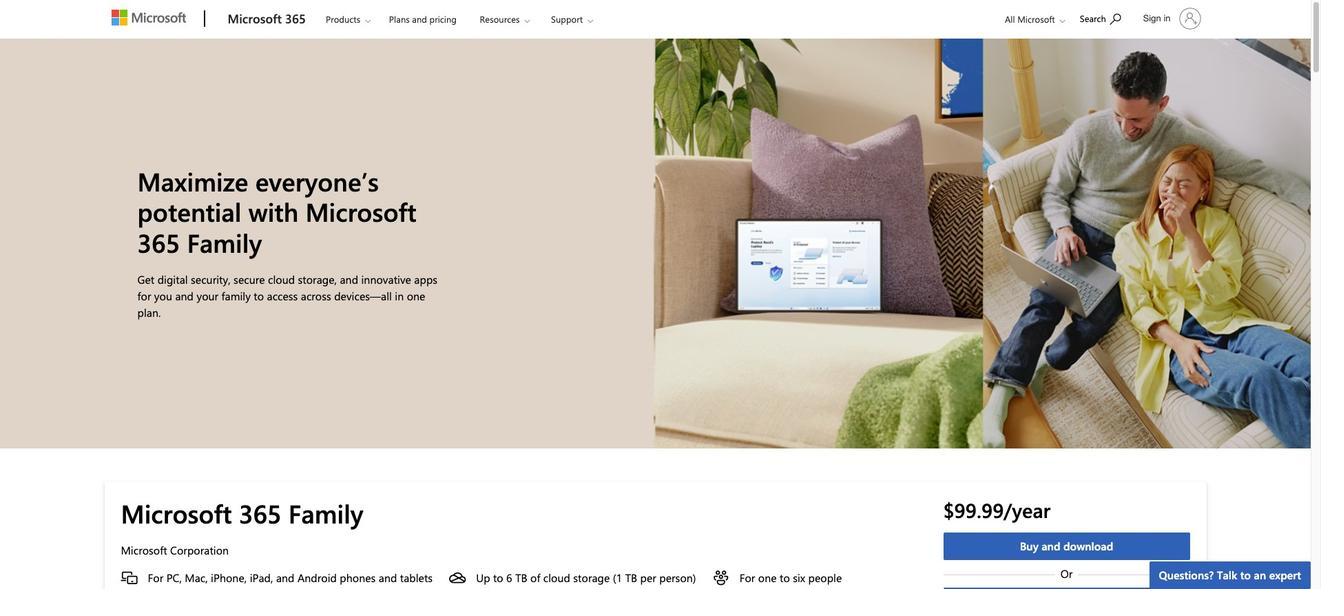 Task type: locate. For each thing, give the bounding box(es) containing it.
tb
[[515, 571, 528, 585], [625, 571, 637, 585]]

one down the apps at the top left
[[407, 289, 425, 303]]

for
[[137, 289, 151, 303]]

2 vertical spatial 365
[[239, 496, 282, 530]]

for left pc,
[[148, 571, 163, 585]]

1 horizontal spatial one
[[758, 571, 777, 585]]

microsoft
[[228, 10, 282, 27], [1018, 13, 1055, 25], [305, 194, 417, 228], [121, 496, 232, 530], [121, 543, 167, 557]]

to left an
[[1241, 568, 1251, 582]]

microsoft corporation
[[121, 543, 229, 557]]

to
[[254, 289, 264, 303], [1241, 568, 1251, 582], [493, 571, 503, 585], [780, 571, 790, 585]]

family
[[187, 225, 262, 259], [289, 496, 364, 530]]

your
[[197, 289, 218, 303]]

products button
[[314, 1, 382, 38]]

and right ipad,
[[276, 571, 295, 585]]

get
[[137, 272, 155, 287]]

0 horizontal spatial 365
[[137, 225, 180, 259]]

0 horizontal spatial one
[[407, 289, 425, 303]]

1 vertical spatial one
[[758, 571, 777, 585]]

1 vertical spatial family
[[289, 496, 364, 530]]

for for for pc, mac, iphone, ipad, and android phones and tablets
[[148, 571, 163, 585]]

microsoft 365
[[228, 10, 306, 27]]

1 for from the left
[[148, 571, 163, 585]]

1 horizontal spatial tb
[[625, 571, 637, 585]]

tablets
[[400, 571, 433, 585]]

six
[[793, 571, 805, 585]]

cloud
[[268, 272, 295, 287], [543, 571, 570, 585]]

all microsoft button
[[994, 1, 1073, 38]]

all
[[1005, 13, 1015, 25]]

to down secure
[[254, 289, 264, 303]]

plans and pricing link
[[383, 1, 463, 34]]

0 vertical spatial in
[[1164, 13, 1171, 23]]

per
[[640, 571, 657, 585]]

2 for from the left
[[740, 571, 755, 585]]

0 vertical spatial family
[[187, 225, 262, 259]]

0 horizontal spatial family
[[187, 225, 262, 259]]

and left tablets
[[379, 571, 397, 585]]

in down "innovative"
[[395, 289, 404, 303]]

expert
[[1269, 568, 1301, 582]]

and
[[412, 13, 427, 25], [340, 272, 358, 287], [175, 289, 194, 303], [1042, 539, 1061, 554], [276, 571, 295, 585], [379, 571, 397, 585]]

an
[[1254, 568, 1266, 582]]

0 vertical spatial 365
[[285, 10, 306, 27]]

0 horizontal spatial cloud
[[268, 272, 295, 287]]

365 up ipad,
[[239, 496, 282, 530]]

1 horizontal spatial in
[[1164, 13, 1171, 23]]

tb right (1
[[625, 571, 637, 585]]

get digital security, secure cloud storage, and innovative apps for you and your family to access across devices—all in one plan.
[[137, 272, 438, 320]]

0 horizontal spatial for
[[148, 571, 163, 585]]

search
[[1080, 12, 1106, 24]]

plans
[[389, 13, 410, 25]]

and right buy
[[1042, 539, 1061, 554]]

family up security,
[[187, 225, 262, 259]]

buy and download button
[[944, 533, 1190, 560]]

for
[[148, 571, 163, 585], [740, 571, 755, 585]]

0 horizontal spatial tb
[[515, 571, 528, 585]]

or
[[1061, 567, 1073, 581]]

1 vertical spatial in
[[395, 289, 404, 303]]

support
[[551, 13, 583, 25]]

questions? talk to an expert
[[1159, 568, 1301, 582]]

for left six
[[740, 571, 755, 585]]

cloud right the of
[[543, 571, 570, 585]]

in right sign
[[1164, 13, 1171, 23]]

sign in
[[1143, 13, 1171, 23]]

0 horizontal spatial in
[[395, 289, 404, 303]]

1 vertical spatial cloud
[[543, 571, 570, 585]]

and down digital at the left top of page
[[175, 289, 194, 303]]

support button
[[539, 1, 604, 38]]

microsoft for microsoft 365
[[228, 10, 282, 27]]

in
[[1164, 13, 1171, 23], [395, 289, 404, 303]]

365 up get
[[137, 225, 180, 259]]

0 vertical spatial one
[[407, 289, 425, 303]]

microsoft 365 link
[[221, 1, 313, 38]]

cloud up the access
[[268, 272, 295, 287]]

for pc, mac, iphone, ipad, and android phones and tablets
[[148, 571, 433, 585]]

365
[[285, 10, 306, 27], [137, 225, 180, 259], [239, 496, 282, 530]]

buy
[[1020, 539, 1039, 554]]

download
[[1064, 539, 1114, 554]]

family up the "android"
[[289, 496, 364, 530]]

one
[[407, 289, 425, 303], [758, 571, 777, 585]]

1 vertical spatial 365
[[137, 225, 180, 259]]

one left six
[[758, 571, 777, 585]]

365 for microsoft 365
[[285, 10, 306, 27]]

tb right 6
[[515, 571, 528, 585]]

2 tb from the left
[[625, 571, 637, 585]]

resources
[[480, 13, 520, 25]]

storage,
[[298, 272, 337, 287]]

secure
[[234, 272, 265, 287]]

talk
[[1217, 568, 1238, 582]]

1 tb from the left
[[515, 571, 528, 585]]

questions?
[[1159, 568, 1214, 582]]

all microsoft
[[1005, 13, 1055, 25]]

apps
[[414, 272, 438, 287]]

0 vertical spatial cloud
[[268, 272, 295, 287]]

1 horizontal spatial 365
[[239, 496, 282, 530]]

and inside button
[[1042, 539, 1061, 554]]

and up devices—all
[[340, 272, 358, 287]]

2 horizontal spatial 365
[[285, 10, 306, 27]]

one inside get digital security, secure cloud storage, and innovative apps for you and your family to access across devices—all in one plan.
[[407, 289, 425, 303]]

sign in link
[[1135, 2, 1207, 35]]

pricing
[[430, 13, 457, 25]]

microsoft inside dropdown button
[[1018, 13, 1055, 25]]

1 horizontal spatial for
[[740, 571, 755, 585]]

365 left products
[[285, 10, 306, 27]]

family
[[221, 289, 251, 303]]



Task type: vqa. For each thing, say whether or not it's contained in the screenshot.
takes
no



Task type: describe. For each thing, give the bounding box(es) containing it.
microsoft 365 family
[[121, 496, 364, 530]]

with
[[248, 194, 298, 228]]

to inside get digital security, secure cloud storage, and innovative apps for you and your family to access across devices—all in one plan.
[[254, 289, 264, 303]]

search button
[[1074, 2, 1127, 33]]

products
[[326, 13, 361, 25]]

iphone,
[[211, 571, 247, 585]]

across
[[301, 289, 331, 303]]

resources button
[[468, 1, 541, 38]]

sign
[[1143, 13, 1161, 23]]

in inside get digital security, secure cloud storage, and innovative apps for you and your family to access across devices—all in one plan.
[[395, 289, 404, 303]]

innovative
[[361, 272, 411, 287]]

you
[[154, 289, 172, 303]]

1 horizontal spatial family
[[289, 496, 364, 530]]

plan.
[[137, 305, 161, 320]]

for for for one to six people
[[740, 571, 755, 585]]

a surface device showing defender rests on a couch while two people use a surface device together, suggesting that microsoft 365 family can be used securely by many people. image
[[0, 39, 1311, 448]]

corporation
[[170, 543, 229, 557]]

up
[[476, 571, 490, 585]]

6
[[506, 571, 512, 585]]

storage
[[573, 571, 610, 585]]

phones
[[340, 571, 376, 585]]

Search search field
[[1073, 2, 1135, 33]]

people
[[809, 571, 842, 585]]

in inside "sign in" link
[[1164, 13, 1171, 23]]

mac,
[[185, 571, 208, 585]]

plans and pricing
[[389, 13, 457, 25]]

up to 6 tb of cloud storage (1 tb per person)
[[476, 571, 696, 585]]

1 horizontal spatial cloud
[[543, 571, 570, 585]]

devices—all
[[334, 289, 392, 303]]

android
[[298, 571, 337, 585]]

$99.99/year
[[944, 497, 1051, 523]]

pc,
[[166, 571, 182, 585]]

everyone's
[[255, 164, 379, 198]]

microsoft inside maximize everyone's potential with microsoft 365 family
[[305, 194, 417, 228]]

of
[[531, 571, 540, 585]]

microsoft image
[[111, 10, 186, 25]]

(1
[[613, 571, 622, 585]]

microsoft for microsoft 365 family
[[121, 496, 232, 530]]

365 for microsoft 365 family
[[239, 496, 282, 530]]

person)
[[660, 571, 696, 585]]

for one to six people
[[740, 571, 842, 585]]

questions? talk to an expert button
[[1150, 561, 1311, 589]]

to inside dropdown button
[[1241, 568, 1251, 582]]

and right plans
[[412, 13, 427, 25]]

365 inside maximize everyone's potential with microsoft 365 family
[[137, 225, 180, 259]]

cloud inside get digital security, secure cloud storage, and innovative apps for you and your family to access across devices—all in one plan.
[[268, 272, 295, 287]]

ipad,
[[250, 571, 273, 585]]

maximize
[[137, 164, 248, 198]]

buy and download
[[1020, 539, 1114, 554]]

to left 6
[[493, 571, 503, 585]]

family inside maximize everyone's potential with microsoft 365 family
[[187, 225, 262, 259]]

to left six
[[780, 571, 790, 585]]

potential
[[137, 194, 241, 228]]

microsoft for microsoft corporation
[[121, 543, 167, 557]]

security,
[[191, 272, 231, 287]]

access
[[267, 289, 298, 303]]

digital
[[158, 272, 188, 287]]

maximize everyone's potential with microsoft 365 family
[[137, 164, 417, 259]]



